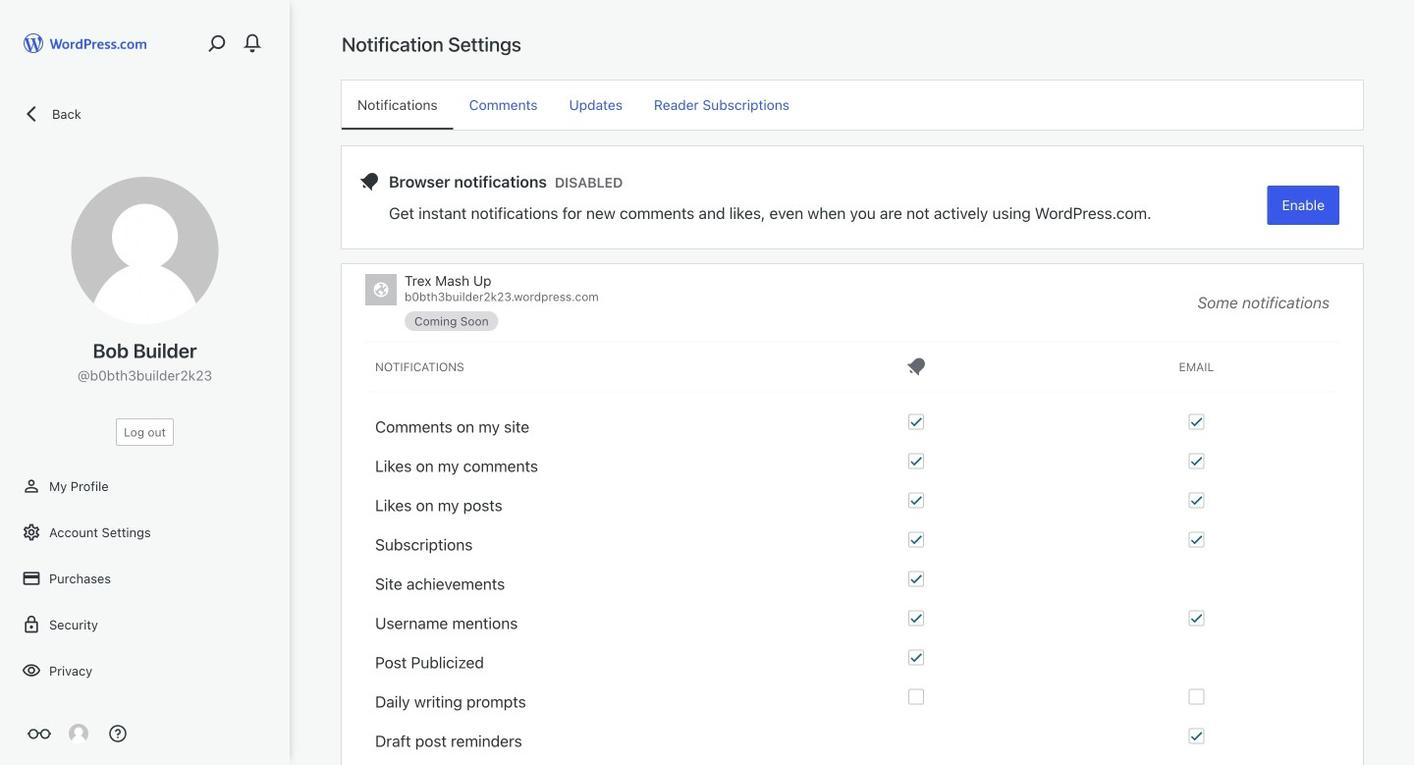 Task type: describe. For each thing, give the bounding box(es) containing it.
visibility image
[[22, 661, 41, 681]]

4 list item from the top
[[1406, 355, 1414, 428]]

person image
[[22, 476, 41, 496]]

lock image
[[22, 615, 41, 635]]

bob builder image
[[69, 724, 88, 744]]

2 list item from the top
[[1406, 171, 1414, 263]]

reader image
[[28, 722, 51, 746]]



Task type: locate. For each thing, give the bounding box(es) containing it.
list item
[[1406, 69, 1414, 140], [1406, 171, 1414, 263], [1406, 263, 1414, 355], [1406, 355, 1414, 428]]

3 list item from the top
[[1406, 263, 1414, 355]]

menu
[[342, 81, 1363, 130]]

bob builder image
[[71, 177, 219, 324]]

main content
[[342, 31, 1363, 765]]

None checkbox
[[909, 414, 924, 430], [1189, 414, 1205, 430], [909, 493, 924, 508], [909, 532, 924, 548], [1189, 532, 1205, 548], [909, 610, 924, 626], [1189, 610, 1205, 626], [909, 650, 924, 665], [1189, 728, 1205, 744], [909, 414, 924, 430], [1189, 414, 1205, 430], [909, 493, 924, 508], [909, 532, 924, 548], [1189, 532, 1205, 548], [909, 610, 924, 626], [1189, 610, 1205, 626], [909, 650, 924, 665], [1189, 728, 1205, 744]]

1 list item from the top
[[1406, 69, 1414, 140]]

credit_card image
[[22, 569, 41, 588]]

None checkbox
[[909, 453, 924, 469], [1189, 453, 1205, 469], [1189, 493, 1205, 508], [909, 571, 924, 587], [909, 689, 924, 705], [1189, 689, 1205, 705], [909, 453, 924, 469], [1189, 453, 1205, 469], [1189, 493, 1205, 508], [909, 571, 924, 587], [909, 689, 924, 705], [1189, 689, 1205, 705]]

settings image
[[22, 523, 41, 542]]



Task type: vqa. For each thing, say whether or not it's contained in the screenshot.
Open Search image
no



